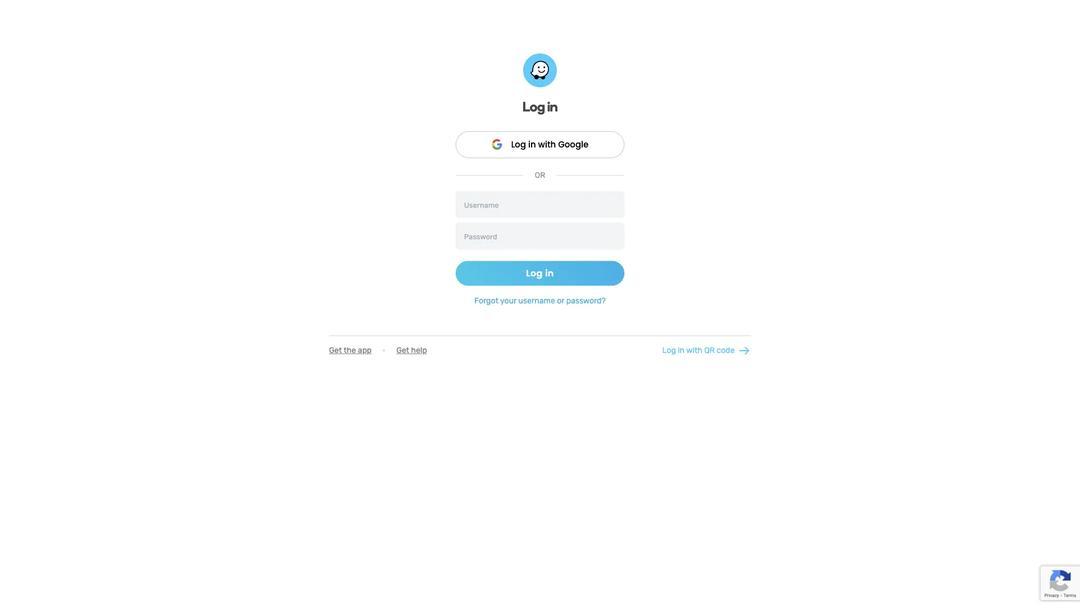 Task type: locate. For each thing, give the bounding box(es) containing it.
log up username
[[527, 267, 543, 279]]

0 horizontal spatial get
[[329, 346, 342, 355]]

log in inside button
[[527, 267, 554, 279]]

in up log in with google
[[548, 98, 558, 115]]

get
[[329, 346, 342, 355], [397, 346, 410, 355]]

log inside log in button
[[527, 267, 543, 279]]

1 horizontal spatial get
[[397, 346, 410, 355]]

password?
[[567, 296, 606, 305]]

1 get from the left
[[329, 346, 342, 355]]

log in with google button
[[456, 131, 625, 158]]

in for log in button
[[546, 267, 554, 279]]

get the app link
[[329, 346, 372, 355]]

0 horizontal spatial with
[[539, 138, 556, 151]]

with for google
[[539, 138, 556, 151]]

log in up 'log in with google' button
[[523, 98, 558, 115]]

get left 'the'
[[329, 346, 342, 355]]

log left google
[[512, 138, 526, 151]]

0 vertical spatial with
[[539, 138, 556, 151]]

or
[[535, 170, 546, 180], [557, 296, 565, 305]]

1 vertical spatial with
[[687, 346, 703, 355]]

0 vertical spatial or
[[535, 170, 546, 180]]

log for log in button
[[527, 267, 543, 279]]

log inside 'log in with google' button
[[512, 138, 526, 151]]

1 horizontal spatial with
[[687, 346, 703, 355]]

get left help
[[397, 346, 410, 355]]

in
[[548, 98, 558, 115], [529, 138, 536, 151], [546, 267, 554, 279], [678, 346, 685, 355]]

in up forgot your username or password? link
[[546, 267, 554, 279]]

in left qr
[[678, 346, 685, 355]]

with left google
[[539, 138, 556, 151]]

log in with qr code link
[[663, 346, 735, 355]]

get for get help
[[397, 346, 410, 355]]

log for the log in with qr code link
[[663, 346, 676, 355]]

log
[[523, 98, 545, 115], [512, 138, 526, 151], [527, 267, 543, 279], [663, 346, 676, 355]]

1 vertical spatial or
[[557, 296, 565, 305]]

with inside button
[[539, 138, 556, 151]]

0 horizontal spatial or
[[535, 170, 546, 180]]

2 get from the left
[[397, 346, 410, 355]]

log in up forgot your username or password?
[[527, 267, 554, 279]]

username
[[519, 296, 556, 305]]

log left qr
[[663, 346, 676, 355]]

with
[[539, 138, 556, 151], [687, 346, 703, 355]]

google
[[559, 138, 589, 151]]

1 vertical spatial log in
[[527, 267, 554, 279]]

get for get the app
[[329, 346, 342, 355]]

log in
[[523, 98, 558, 115], [527, 267, 554, 279]]

get the app
[[329, 346, 372, 355]]

in left google
[[529, 138, 536, 151]]

get help link
[[397, 346, 427, 355]]

or up 'username' text box
[[535, 170, 546, 180]]

in for the log in with qr code link
[[678, 346, 685, 355]]

or right username
[[557, 296, 565, 305]]

help
[[411, 346, 427, 355]]

get help
[[397, 346, 427, 355]]

log in with google
[[512, 138, 589, 151]]

log in with qr code
[[663, 346, 735, 355]]

with left qr
[[687, 346, 703, 355]]

0 vertical spatial log in
[[523, 98, 558, 115]]



Task type: describe. For each thing, give the bounding box(es) containing it.
with for qr
[[687, 346, 703, 355]]

app
[[358, 346, 372, 355]]

arrow right image
[[738, 344, 752, 357]]

log in button
[[456, 261, 625, 286]]

forgot your username or password?
[[475, 296, 606, 305]]

your
[[501, 296, 517, 305]]

code
[[717, 346, 735, 355]]

qr
[[705, 346, 715, 355]]

Password password field
[[456, 223, 625, 250]]

1 horizontal spatial or
[[557, 296, 565, 305]]

log up 'log in with google' button
[[523, 98, 545, 115]]

the
[[344, 346, 356, 355]]

in for 'log in with google' button
[[529, 138, 536, 151]]

Username text field
[[456, 191, 625, 218]]

log for 'log in with google' button
[[512, 138, 526, 151]]

forgot your username or password? link
[[475, 296, 606, 305]]

forgot
[[475, 296, 499, 305]]



Task type: vqa. For each thing, say whether or not it's contained in the screenshot.
leftmost Post
no



